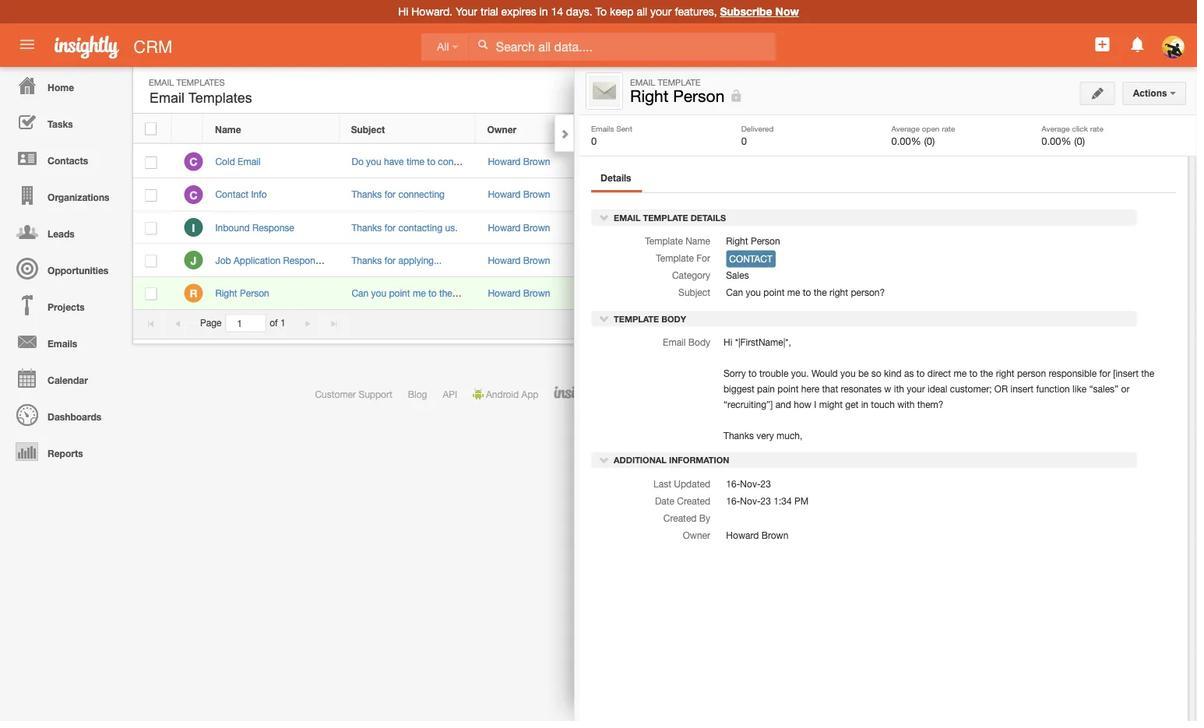 Task type: vqa. For each thing, say whether or not it's contained in the screenshot.
PM associated with Thanks for contacting us.
yes



Task type: describe. For each thing, give the bounding box(es) containing it.
me inside sorry to trouble you. would you be so kind as to direct me to the right person responsible for [insert the biggest pain point here that resonates w ith your ideal customer; or insert function like "sales" or "recruiting"]  and how i might get in touch with them?
[[954, 368, 967, 379]]

type
[[784, 124, 804, 135]]

i row
[[133, 211, 1158, 244]]

or
[[1122, 384, 1130, 395]]

thanks for connecting
[[352, 189, 445, 200]]

brown for can you point me to the right person?
[[523, 288, 550, 299]]

template down general cell
[[643, 213, 689, 223]]

1 c row from the top
[[133, 146, 1158, 179]]

1 horizontal spatial person?
[[851, 287, 885, 298]]

features,
[[675, 5, 717, 18]]

customer support link
[[315, 389, 393, 400]]

1 horizontal spatial right
[[630, 86, 669, 106]]

14
[[551, 5, 563, 18]]

leads
[[48, 228, 75, 239]]

all
[[637, 5, 648, 18]]

white image
[[478, 39, 488, 50]]

addendum
[[930, 389, 976, 400]]

2 horizontal spatial of
[[1103, 318, 1111, 329]]

ith
[[894, 384, 905, 395]]

much,
[[777, 430, 803, 441]]

created date
[[994, 124, 1053, 135]]

lead cell
[[729, 146, 866, 179]]

have
[[384, 156, 404, 167]]

howard brown link for do you have time to connect?
[[488, 156, 550, 167]]

contact info
[[215, 189, 267, 200]]

android
[[486, 389, 519, 400]]

details link
[[591, 168, 641, 190]]

c for contact info
[[190, 188, 198, 201]]

thanks left very
[[724, 430, 754, 441]]

function
[[1037, 384, 1071, 395]]

email template
[[630, 77, 701, 87]]

data processing addendum link
[[859, 389, 976, 400]]

thanks for connecting link
[[352, 189, 445, 200]]

response inside j row
[[283, 255, 325, 266]]

1 1 from the left
[[280, 318, 286, 329]]

average click rate 0.00% (0)
[[1042, 124, 1104, 147]]

23 for thanks for connecting
[[1029, 189, 1040, 200]]

howard for thanks for applying...
[[488, 255, 521, 266]]

biggest
[[724, 384, 755, 395]]

contact for r
[[741, 288, 775, 299]]

template left record permissions icon
[[658, 77, 701, 87]]

of 1
[[270, 318, 286, 329]]

category inside row
[[624, 124, 664, 135]]

contact cell for j
[[729, 244, 866, 277]]

1 horizontal spatial person
[[673, 86, 725, 106]]

last
[[654, 478, 672, 489]]

that
[[823, 384, 839, 395]]

point down contact
[[764, 287, 785, 298]]

actions button
[[1123, 82, 1187, 105]]

get
[[846, 399, 859, 410]]

pm for do you have time to connect?
[[1063, 156, 1077, 167]]

person
[[1018, 368, 1047, 379]]

0 horizontal spatial of
[[270, 318, 278, 329]]

2 0% cell from the top
[[866, 179, 983, 211]]

as
[[905, 368, 914, 379]]

created for date
[[994, 124, 1029, 135]]

application
[[234, 255, 281, 266]]

1 field
[[226, 315, 265, 332]]

keep
[[610, 5, 634, 18]]

r row
[[133, 277, 1158, 310]]

howard for do you have time to connect?
[[488, 156, 521, 167]]

you inside sorry to trouble you. would you be so kind as to direct me to the right person responsible for [insert the biggest pain point here that resonates w ith your ideal customer; or insert function like "sales" or "recruiting"]  and how i might get in touch with them?
[[841, 368, 856, 379]]

me inside "r" "row"
[[413, 288, 426, 299]]

point inside "r" "row"
[[389, 288, 410, 299]]

thanks for contacting us.
[[352, 222, 458, 233]]

r
[[190, 287, 198, 300]]

thanks for applying...
[[352, 255, 442, 266]]

16- for thanks for connecting
[[995, 189, 1009, 200]]

hi for hi howard. your trial expires in 14 days. to keep all your features, subscribe now
[[398, 5, 409, 18]]

1 horizontal spatial can
[[727, 287, 744, 298]]

new email template link
[[1032, 78, 1142, 101]]

ideal
[[928, 384, 948, 395]]

0% cell for me
[[866, 277, 983, 310]]

howard brown for can you point me to the right person?
[[488, 288, 550, 299]]

subscribe now link
[[720, 5, 799, 18]]

response inside i row
[[252, 222, 294, 233]]

trial
[[481, 5, 499, 18]]

home link
[[4, 67, 125, 104]]

2 1 from the left
[[1081, 318, 1086, 329]]

created for by
[[664, 513, 697, 524]]

howard brown for thanks for contacting us.
[[488, 222, 550, 233]]

cold email link
[[215, 156, 268, 167]]

all link
[[422, 33, 469, 61]]

1 horizontal spatial name
[[686, 236, 711, 247]]

contact cell for r
[[729, 277, 866, 310]]

terms
[[700, 389, 725, 400]]

average open rate 0.00% (0)
[[892, 124, 956, 147]]

hi howard. your trial expires in 14 days. to keep all your features, subscribe now
[[398, 5, 799, 18]]

1 horizontal spatial can you point me to the right person?
[[727, 287, 885, 298]]

howard brown link for thanks for applying...
[[488, 255, 550, 266]]

template inside row
[[741, 124, 781, 135]]

right inside sorry to trouble you. would you be so kind as to direct me to the right person responsible for [insert the biggest pain point here that resonates w ith your ideal customer; or insert function like "sales" or "recruiting"]  and how i might get in touch with them?
[[996, 368, 1015, 379]]

r link
[[184, 284, 203, 303]]

insert
[[1011, 384, 1034, 395]]

c link for cold email
[[184, 152, 203, 171]]

howard brown for do you have time to connect?
[[488, 156, 550, 167]]

open
[[922, 124, 940, 133]]

0% cell for time
[[866, 146, 983, 179]]

customer support
[[315, 389, 393, 400]]

click
[[1073, 124, 1089, 133]]

connecting
[[399, 189, 445, 200]]

rate for average open rate 0.00% (0)
[[942, 124, 956, 133]]

nov- for thanks for connecting
[[1009, 189, 1029, 200]]

by
[[700, 513, 711, 524]]

template down template name
[[656, 253, 694, 264]]

api link
[[443, 389, 457, 400]]

to
[[596, 5, 607, 18]]

privacy policy link
[[785, 389, 843, 400]]

howard.
[[412, 5, 453, 18]]

be
[[859, 368, 869, 379]]

1 vertical spatial category
[[672, 270, 711, 281]]

terms of service
[[700, 389, 769, 400]]

sorry
[[724, 368, 746, 379]]

23 for do you have time to connect?
[[1029, 156, 1040, 167]]

date inside row
[[1032, 124, 1053, 135]]

calendar
[[48, 375, 88, 386]]

1 vertical spatial right person
[[727, 236, 781, 247]]

chevron down image
[[599, 212, 610, 223]]

time
[[407, 156, 425, 167]]

brown for thanks for connecting
[[523, 189, 550, 200]]

16-nov-23 1:34 pm for thanks for connecting
[[995, 189, 1077, 200]]

body for email body
[[689, 337, 711, 348]]

direct
[[928, 368, 952, 379]]

you right do at the top left of the page
[[366, 156, 382, 167]]

for for c
[[385, 189, 396, 200]]

days.
[[566, 5, 593, 18]]

row group containing c
[[133, 146, 1158, 310]]

so
[[872, 368, 882, 379]]

1:34 for do you have time to connect?
[[1042, 156, 1060, 167]]

j
[[191, 254, 197, 267]]

information
[[669, 455, 730, 466]]

Search all data.... text field
[[469, 33, 776, 61]]

job application response
[[215, 255, 325, 266]]

1 vertical spatial created
[[677, 496, 711, 506]]

1 vertical spatial templates
[[188, 90, 252, 106]]

contacts
[[48, 155, 88, 166]]

howard for thanks for contacting us.
[[488, 222, 521, 233]]

chevron down image for additional information
[[599, 455, 610, 466]]

support
[[359, 389, 393, 400]]

howard for thanks for connecting
[[488, 189, 521, 200]]

emails for emails sent 0
[[591, 124, 614, 133]]

0 vertical spatial your
[[651, 5, 672, 18]]

0 vertical spatial in
[[540, 5, 548, 18]]

email body
[[663, 337, 711, 348]]

row containing name
[[133, 115, 1157, 144]]

projects
[[48, 302, 85, 312]]

cold email
[[215, 156, 261, 167]]

1 vertical spatial right
[[727, 236, 749, 247]]

j link
[[184, 251, 203, 270]]

blog
[[408, 389, 427, 400]]

do you have time to connect? link
[[352, 156, 477, 167]]

can you point me to the right person? link
[[352, 288, 511, 299]]

owner inside row
[[487, 124, 517, 135]]

howard brown link for thanks for contacting us.
[[488, 222, 550, 233]]

do
[[352, 156, 364, 167]]

subject inside row
[[351, 124, 385, 135]]

dashboards
[[48, 411, 101, 422]]

email templates email templates
[[149, 77, 252, 106]]

howard for can you point me to the right person?
[[488, 288, 521, 299]]

16- for thanks for contacting us.
[[995, 222, 1009, 233]]



Task type: locate. For each thing, give the bounding box(es) containing it.
1 horizontal spatial owner
[[683, 530, 711, 541]]

howard brown inside "r" "row"
[[488, 288, 550, 299]]

template down "r" "row"
[[614, 314, 659, 324]]

0 horizontal spatial hi
[[398, 5, 409, 18]]

3 contact cell from the top
[[729, 244, 866, 277]]

the
[[814, 287, 827, 298], [439, 288, 453, 299], [981, 368, 994, 379], [1142, 368, 1155, 379]]

2 5 from the left
[[1113, 318, 1119, 329]]

0.00% down created date
[[1042, 135, 1072, 147]]

can down thanks for applying...
[[352, 288, 369, 299]]

sales cell for c
[[613, 146, 729, 179]]

pm for thanks for connecting
[[1063, 189, 1077, 200]]

0 horizontal spatial person
[[240, 288, 269, 299]]

1 horizontal spatial body
[[689, 337, 711, 348]]

row
[[133, 115, 1157, 144]]

rate
[[942, 124, 956, 133], [1091, 124, 1104, 133]]

1 howard brown link from the top
[[488, 156, 550, 167]]

0% for me
[[881, 289, 894, 299]]

4 howard brown link from the top
[[488, 255, 550, 266]]

template down email template details
[[645, 236, 683, 247]]

column header
[[1118, 115, 1157, 144]]

chevron right image
[[560, 129, 570, 139]]

0 right "chevron right" icon
[[591, 135, 597, 147]]

person inside "r" "row"
[[240, 288, 269, 299]]

1:34
[[1042, 156, 1060, 167], [1042, 189, 1060, 200], [1042, 222, 1060, 233], [774, 496, 792, 506]]

contact right 'for'
[[741, 255, 775, 266]]

2 (0) from the left
[[1075, 135, 1086, 147]]

howard brown inside i row
[[488, 222, 550, 233]]

subject up do at the top left of the page
[[351, 124, 385, 135]]

date left the click
[[1032, 124, 1053, 135]]

1 vertical spatial date
[[655, 496, 675, 506]]

created down date created
[[664, 513, 697, 524]]

1 vertical spatial response
[[283, 255, 325, 266]]

2 horizontal spatial me
[[954, 368, 967, 379]]

0 horizontal spatial date
[[655, 496, 675, 506]]

sales cell up template for
[[613, 211, 729, 244]]

point down thanks for applying... link
[[389, 288, 410, 299]]

rate right open
[[942, 124, 956, 133]]

4 0% cell from the top
[[866, 277, 983, 310]]

0 horizontal spatial category
[[624, 124, 664, 135]]

(0) inside average open rate 0.00% (0)
[[925, 135, 935, 147]]

23 inside i row
[[1029, 222, 1040, 233]]

0 vertical spatial owner
[[487, 124, 517, 135]]

contact inside j row
[[741, 255, 775, 266]]

details up general
[[601, 172, 632, 183]]

you.
[[791, 368, 809, 379]]

1 vertical spatial your
[[907, 384, 926, 395]]

you down thanks for applying...
[[371, 288, 387, 299]]

0 vertical spatial right person
[[630, 86, 725, 106]]

1 sales cell from the top
[[613, 146, 729, 179]]

0% cell for us.
[[866, 211, 983, 244]]

0 horizontal spatial 0
[[591, 135, 597, 147]]

(0) for average open rate 0.00% (0)
[[925, 135, 935, 147]]

1 vertical spatial i
[[815, 399, 817, 410]]

1 horizontal spatial rate
[[1091, 124, 1104, 133]]

1 0% cell from the top
[[866, 146, 983, 179]]

of right 1 field
[[270, 318, 278, 329]]

can inside "r" "row"
[[352, 288, 369, 299]]

0 horizontal spatial can you point me to the right person?
[[352, 288, 511, 299]]

2 average from the left
[[1042, 124, 1071, 133]]

c up i link
[[190, 188, 198, 201]]

2 sales cell from the top
[[613, 211, 729, 244]]

you left be
[[841, 368, 856, 379]]

right person link
[[215, 288, 277, 299]]

contact down contact
[[741, 288, 775, 299]]

0% for us.
[[881, 223, 894, 233]]

contact for c
[[741, 189, 775, 200]]

app
[[522, 389, 539, 400]]

howard inside j row
[[488, 255, 521, 266]]

sales cell for i
[[613, 211, 729, 244]]

for left applying...
[[385, 255, 396, 266]]

howard brown link
[[488, 156, 550, 167], [488, 189, 550, 200], [488, 222, 550, 233], [488, 255, 550, 266], [488, 288, 550, 299]]

details
[[601, 172, 632, 183], [691, 213, 726, 223]]

1 chevron down image from the top
[[599, 313, 610, 324]]

right person up contact
[[727, 236, 781, 247]]

1 - 5 of 5 items
[[1081, 318, 1144, 329]]

1 right 1 field
[[280, 318, 286, 329]]

0 vertical spatial sales cell
[[613, 146, 729, 179]]

1 16-nov-23 1:34 pm cell from the top
[[983, 146, 1119, 179]]

2 chevron down image from the top
[[599, 455, 610, 466]]

0 vertical spatial hi
[[398, 5, 409, 18]]

info
[[251, 189, 267, 200]]

howard inside i row
[[488, 222, 521, 233]]

*|firstname|*,
[[735, 337, 792, 348]]

1 c from the top
[[190, 156, 198, 168]]

name up cold
[[215, 124, 241, 135]]

actions
[[1134, 88, 1170, 99]]

your inside sorry to trouble you. would you be so kind as to direct me to the right person responsible for [insert the biggest pain point here that resonates w ith your ideal customer; or insert function like "sales" or "recruiting"]  and how i might get in touch with them?
[[907, 384, 926, 395]]

0 vertical spatial person
[[673, 86, 725, 106]]

details up template name
[[691, 213, 726, 223]]

created inside row
[[994, 124, 1029, 135]]

1 horizontal spatial average
[[1042, 124, 1071, 133]]

them?
[[918, 399, 944, 410]]

delivered 0
[[742, 124, 774, 147]]

None checkbox
[[145, 123, 157, 135]]

1 horizontal spatial your
[[907, 384, 926, 395]]

template inside new email template 'link'
[[1092, 84, 1132, 95]]

0.00%
[[892, 135, 922, 147], [1042, 135, 1072, 147]]

sales cell up general
[[613, 146, 729, 179]]

thanks inside i row
[[352, 222, 382, 233]]

c link up i link
[[184, 185, 203, 204]]

you
[[366, 156, 382, 167], [746, 287, 761, 298], [371, 288, 387, 299], [841, 368, 856, 379]]

1 0 from the left
[[591, 135, 597, 147]]

1 vertical spatial c link
[[184, 185, 203, 204]]

cold
[[215, 156, 235, 167]]

2 vertical spatial right person
[[215, 288, 269, 299]]

0 horizontal spatial right
[[455, 288, 474, 299]]

projects link
[[4, 287, 125, 323]]

howard inside "r" "row"
[[488, 288, 521, 299]]

right
[[830, 287, 849, 298], [455, 288, 474, 299], [996, 368, 1015, 379]]

1 vertical spatial in
[[862, 399, 869, 410]]

0 vertical spatial emails
[[591, 124, 614, 133]]

0% cell
[[866, 146, 983, 179], [866, 179, 983, 211], [866, 211, 983, 244], [866, 277, 983, 310]]

0 horizontal spatial average
[[892, 124, 920, 133]]

contacts link
[[4, 140, 125, 177]]

right person inside "r" "row"
[[215, 288, 269, 299]]

pm inside i row
[[1063, 222, 1077, 233]]

terms of service link
[[700, 389, 769, 400]]

you inside "r" "row"
[[371, 288, 387, 299]]

chevron down image left additional
[[599, 455, 610, 466]]

2 horizontal spatial right person
[[727, 236, 781, 247]]

howard brown for thanks for applying...
[[488, 255, 550, 266]]

average left the click
[[1042, 124, 1071, 133]]

person? inside "r" "row"
[[477, 288, 511, 299]]

sales inside c row
[[628, 157, 650, 167]]

0 vertical spatial subject
[[351, 124, 385, 135]]

howard brown for thanks for connecting
[[488, 189, 550, 200]]

1 c link from the top
[[184, 152, 203, 171]]

contact
[[215, 189, 249, 200], [741, 189, 775, 200], [741, 222, 775, 233], [741, 255, 775, 266], [741, 288, 775, 299]]

0 down delivered
[[742, 135, 747, 147]]

1 vertical spatial owner
[[683, 530, 711, 541]]

2 vertical spatial created
[[664, 513, 697, 524]]

contact up contact
[[741, 222, 775, 233]]

thanks for j
[[352, 255, 382, 266]]

1:34 for thanks for contacting us.
[[1042, 222, 1060, 233]]

0 horizontal spatial right
[[215, 288, 237, 299]]

average for average open rate 0.00% (0)
[[892, 124, 920, 133]]

name inside row
[[215, 124, 241, 135]]

point up and
[[778, 384, 799, 395]]

16-nov-23 1:34 pm inside i row
[[995, 222, 1077, 233]]

contact cell for i
[[729, 211, 866, 244]]

1 vertical spatial details
[[691, 213, 726, 223]]

sales
[[628, 157, 650, 167], [628, 223, 650, 233], [727, 270, 749, 281]]

0 horizontal spatial 5
[[1095, 318, 1100, 329]]

sales for i
[[628, 223, 650, 233]]

16-nov-23 1:34 pm cell for us.
[[983, 211, 1119, 244]]

data
[[859, 389, 878, 400]]

average for average click rate 0.00% (0)
[[1042, 124, 1071, 133]]

0 horizontal spatial emails
[[48, 338, 77, 349]]

of right terms
[[727, 389, 736, 400]]

contact cell for c
[[729, 179, 866, 211]]

hi left 'howard.'
[[398, 5, 409, 18]]

i right how
[[815, 399, 817, 410]]

2 c link from the top
[[184, 185, 203, 204]]

right inside "r" "row"
[[215, 288, 237, 299]]

howard brown link inside "r" "row"
[[488, 288, 550, 299]]

in inside sorry to trouble you. would you be so kind as to direct me to the right person responsible for [insert the biggest pain point here that resonates w ith your ideal customer; or insert function like "sales" or "recruiting"]  and how i might get in touch with them?
[[862, 399, 869, 410]]

right person left record permissions icon
[[630, 86, 725, 106]]

right person
[[630, 86, 725, 106], [727, 236, 781, 247], [215, 288, 269, 299]]

right inside "r" "row"
[[455, 288, 474, 299]]

brown for thanks for applying...
[[523, 255, 550, 266]]

body for template body
[[662, 314, 687, 324]]

1 horizontal spatial (0)
[[1075, 135, 1086, 147]]

date down last
[[655, 496, 675, 506]]

tasks link
[[4, 104, 125, 140]]

0 horizontal spatial your
[[651, 5, 672, 18]]

0% for time
[[881, 157, 894, 167]]

right person up 1 field
[[215, 288, 269, 299]]

0.00% inside average click rate 0.00% (0)
[[1042, 135, 1072, 147]]

template for
[[656, 253, 711, 264]]

body up terms
[[689, 337, 711, 348]]

1 rate from the left
[[942, 124, 956, 133]]

5
[[1095, 318, 1100, 329], [1113, 318, 1119, 329]]

contact down lead
[[741, 189, 775, 200]]

sales cell
[[613, 146, 729, 179], [613, 211, 729, 244]]

(0) down the click
[[1075, 135, 1086, 147]]

inbound
[[215, 222, 250, 233]]

record permissions image
[[730, 86, 744, 106]]

emails left sent
[[591, 124, 614, 133]]

pain
[[758, 384, 775, 395]]

2 horizontal spatial right
[[727, 236, 749, 247]]

0 horizontal spatial can
[[352, 288, 369, 299]]

3 howard brown link from the top
[[488, 222, 550, 233]]

c link for contact info
[[184, 185, 203, 204]]

5 howard brown link from the top
[[488, 288, 550, 299]]

1 horizontal spatial right person
[[630, 86, 725, 106]]

dashboards link
[[4, 397, 125, 433]]

5 right -
[[1095, 318, 1100, 329]]

1 0.00% from the left
[[892, 135, 922, 147]]

privacy
[[785, 389, 815, 400]]

0 vertical spatial templates
[[176, 77, 225, 87]]

howard brown link for thanks for connecting
[[488, 189, 550, 200]]

2 vertical spatial sales
[[727, 270, 749, 281]]

howard brown link inside i row
[[488, 222, 550, 233]]

created by
[[664, 513, 711, 524]]

c row
[[133, 146, 1158, 179], [133, 179, 1158, 211]]

16-nov-23
[[727, 478, 771, 489]]

template
[[658, 77, 701, 87], [1092, 84, 1132, 95], [741, 124, 781, 135], [643, 213, 689, 223], [645, 236, 683, 247], [656, 253, 694, 264], [614, 314, 659, 324]]

in right get
[[862, 399, 869, 410]]

16-nov-23 1:34 pm for thanks for contacting us.
[[995, 222, 1077, 233]]

2 horizontal spatial right
[[996, 368, 1015, 379]]

5 left items
[[1113, 318, 1119, 329]]

point
[[764, 287, 785, 298], [389, 288, 410, 299], [778, 384, 799, 395]]

person
[[673, 86, 725, 106], [751, 236, 781, 247], [240, 288, 269, 299]]

0.00% for average open rate 0.00% (0)
[[892, 135, 922, 147]]

2 howard brown link from the top
[[488, 189, 550, 200]]

None checkbox
[[145, 157, 157, 169], [145, 189, 157, 202], [145, 222, 157, 235], [145, 255, 157, 268], [145, 288, 157, 301], [145, 157, 157, 169], [145, 189, 157, 202], [145, 222, 157, 235], [145, 255, 157, 268], [145, 288, 157, 301]]

row group
[[133, 146, 1158, 310]]

category down email template
[[624, 124, 664, 135]]

owner down the by
[[683, 530, 711, 541]]

0.00% down open rate
[[892, 135, 922, 147]]

for left connecting
[[385, 189, 396, 200]]

2 c from the top
[[190, 188, 198, 201]]

1 5 from the left
[[1095, 318, 1100, 329]]

16-nov-23 1:34 pm for do you have time to connect?
[[995, 156, 1077, 167]]

1 horizontal spatial 0.00%
[[1042, 135, 1072, 147]]

point inside sorry to trouble you. would you be so kind as to direct me to the right person responsible for [insert the biggest pain point here that resonates w ith your ideal customer; or insert function like "sales" or "recruiting"]  and how i might get in touch with them?
[[778, 384, 799, 395]]

16- for do you have time to connect?
[[995, 156, 1009, 167]]

brown inside i row
[[523, 222, 550, 233]]

0 vertical spatial date
[[1032, 124, 1053, 135]]

in left 14
[[540, 5, 548, 18]]

page
[[200, 318, 222, 329]]

person up 1 field
[[240, 288, 269, 299]]

16-nov-23 1:34 pm cell for time
[[983, 146, 1119, 179]]

2 vertical spatial right
[[215, 288, 237, 299]]

1 left -
[[1081, 318, 1086, 329]]

or
[[995, 384, 1009, 395]]

1 horizontal spatial me
[[788, 287, 801, 298]]

(0) down open
[[925, 135, 935, 147]]

subject down 'for'
[[679, 287, 711, 298]]

blog link
[[408, 389, 427, 400]]

0 inside emails sent 0
[[591, 135, 597, 147]]

name up 'for'
[[686, 236, 711, 247]]

0 vertical spatial right
[[630, 86, 669, 106]]

to
[[427, 156, 436, 167], [803, 287, 812, 298], [429, 288, 437, 299], [749, 368, 757, 379], [917, 368, 925, 379], [970, 368, 978, 379]]

2 16-nov-23 1:34 pm cell from the top
[[983, 179, 1119, 211]]

nov- for thanks for contacting us.
[[1009, 222, 1029, 233]]

0 vertical spatial created
[[994, 124, 1029, 135]]

1 horizontal spatial 1
[[1081, 318, 1086, 329]]

items
[[1121, 318, 1144, 329]]

data processing addendum
[[859, 389, 976, 400]]

updated
[[674, 478, 711, 489]]

inbound response
[[215, 222, 294, 233]]

c row up email template details
[[133, 179, 1158, 211]]

1 horizontal spatial date
[[1032, 124, 1053, 135]]

2 vertical spatial person
[[240, 288, 269, 299]]

sales inside i row
[[628, 223, 650, 233]]

policy
[[818, 389, 843, 400]]

for for i
[[385, 222, 396, 233]]

0% inside "r" "row"
[[881, 289, 894, 299]]

0 horizontal spatial right person
[[215, 288, 269, 299]]

3 0% from the top
[[881, 223, 894, 233]]

your right ith
[[907, 384, 926, 395]]

rate for average click rate 0.00% (0)
[[1091, 124, 1104, 133]]

i
[[192, 221, 195, 234], [815, 399, 817, 410]]

the inside "r" "row"
[[439, 288, 453, 299]]

api
[[443, 389, 457, 400]]

c for cold email
[[190, 156, 198, 168]]

average inside average open rate 0.00% (0)
[[892, 124, 920, 133]]

2 0.00% from the left
[[1042, 135, 1072, 147]]

1 horizontal spatial right
[[830, 287, 849, 298]]

leads link
[[4, 214, 125, 250]]

person?
[[851, 287, 885, 298], [477, 288, 511, 299]]

thanks very much,
[[724, 430, 803, 441]]

emails for emails
[[48, 338, 77, 349]]

sales down general
[[628, 223, 650, 233]]

1 horizontal spatial emails
[[591, 124, 614, 133]]

1 horizontal spatial of
[[727, 389, 736, 400]]

owner left "chevron right" icon
[[487, 124, 517, 135]]

contact for j
[[741, 255, 775, 266]]

1 horizontal spatial category
[[672, 270, 711, 281]]

0 horizontal spatial owner
[[487, 124, 517, 135]]

0 horizontal spatial i
[[192, 221, 195, 234]]

4 contact cell from the top
[[729, 277, 866, 310]]

thanks up thanks for applying...
[[352, 222, 382, 233]]

email inside 'link'
[[1064, 84, 1089, 95]]

crm
[[134, 37, 173, 56]]

"sales"
[[1090, 384, 1119, 395]]

3 16-nov-23 1:34 pm cell from the top
[[983, 211, 1119, 244]]

1 contact cell from the top
[[729, 179, 866, 211]]

chevron down image for template body
[[599, 313, 610, 324]]

right up sent
[[630, 86, 669, 106]]

thanks inside j row
[[352, 255, 382, 266]]

0 vertical spatial sales
[[628, 157, 650, 167]]

rate inside average click rate 0.00% (0)
[[1091, 124, 1104, 133]]

1 horizontal spatial details
[[691, 213, 726, 223]]

howard brown link inside j row
[[488, 255, 550, 266]]

average inside average click rate 0.00% (0)
[[1042, 124, 1071, 133]]

customer
[[315, 389, 356, 400]]

thanks down do at the top left of the page
[[352, 189, 382, 200]]

cell
[[613, 244, 729, 277], [866, 244, 983, 277], [983, 244, 1119, 277], [1119, 244, 1158, 277], [133, 277, 172, 310], [613, 277, 729, 310], [983, 277, 1119, 310], [1119, 277, 1158, 310]]

2 0% from the top
[[881, 190, 894, 200]]

can
[[727, 287, 744, 298], [352, 288, 369, 299]]

template body
[[612, 314, 687, 324]]

contact inside i row
[[741, 222, 775, 233]]

date
[[1032, 124, 1053, 135], [655, 496, 675, 506]]

contact for i
[[741, 222, 775, 233]]

opportunities
[[48, 265, 109, 276]]

templates
[[176, 77, 225, 87], [188, 90, 252, 106]]

contact cell
[[729, 179, 866, 211], [729, 211, 866, 244], [729, 244, 866, 277], [729, 277, 866, 310]]

0 horizontal spatial name
[[215, 124, 241, 135]]

1 vertical spatial body
[[689, 337, 711, 348]]

person left record permissions icon
[[673, 86, 725, 106]]

i up j link
[[192, 221, 195, 234]]

for left contacting
[[385, 222, 396, 233]]

0 vertical spatial i
[[192, 221, 195, 234]]

right right r link on the top of the page
[[215, 288, 237, 299]]

emails up calendar "link"
[[48, 338, 77, 349]]

general
[[628, 190, 660, 200]]

0.00% inside average open rate 0.00% (0)
[[892, 135, 922, 147]]

sales up the details link
[[628, 157, 650, 167]]

1 vertical spatial c
[[190, 188, 198, 201]]

body up email body
[[662, 314, 687, 324]]

hi up sorry
[[724, 337, 733, 348]]

0 vertical spatial c
[[190, 156, 198, 168]]

sales for c
[[628, 157, 650, 167]]

can you point me to the right person? down applying...
[[352, 288, 511, 299]]

howard brown link for can you point me to the right person?
[[488, 288, 550, 299]]

j row
[[133, 244, 1158, 277]]

2 horizontal spatial person
[[751, 236, 781, 247]]

1:34 inside i row
[[1042, 222, 1060, 233]]

1 horizontal spatial 5
[[1113, 318, 1119, 329]]

0 horizontal spatial details
[[601, 172, 632, 183]]

sales down contact
[[727, 270, 749, 281]]

c left cold
[[190, 156, 198, 168]]

touch
[[872, 399, 895, 410]]

0 horizontal spatial 0.00%
[[892, 135, 922, 147]]

0 vertical spatial name
[[215, 124, 241, 135]]

1:34 for thanks for connecting
[[1042, 189, 1060, 200]]

brown for thanks for contacting us.
[[523, 222, 550, 233]]

1 horizontal spatial subject
[[679, 287, 711, 298]]

i inside sorry to trouble you. would you be so kind as to direct me to the right person responsible for [insert the biggest pain point here that resonates w ith your ideal customer; or insert function like "sales" or "recruiting"]  and how i might get in touch with them?
[[815, 399, 817, 410]]

Search this list... text field
[[599, 78, 774, 101]]

c row up general
[[133, 146, 1158, 179]]

23 for thanks for contacting us.
[[1029, 222, 1040, 233]]

0 vertical spatial details
[[601, 172, 632, 183]]

created left average click rate 0.00% (0)
[[994, 124, 1029, 135]]

1 vertical spatial subject
[[679, 287, 711, 298]]

how
[[794, 399, 812, 410]]

0 horizontal spatial 1
[[280, 318, 286, 329]]

0 horizontal spatial in
[[540, 5, 548, 18]]

can you point me to the right person? inside "r" "row"
[[352, 288, 511, 299]]

0 vertical spatial category
[[624, 124, 664, 135]]

created down the updated
[[677, 496, 711, 506]]

can down contact
[[727, 287, 744, 298]]

response right application
[[283, 255, 325, 266]]

(0) inside average click rate 0.00% (0)
[[1075, 135, 1086, 147]]

nov- for do you have time to connect?
[[1009, 156, 1029, 167]]

1 vertical spatial emails
[[48, 338, 77, 349]]

-
[[1089, 318, 1092, 329]]

navigation
[[0, 67, 125, 470]]

me up customer;
[[954, 368, 967, 379]]

category down template for
[[672, 270, 711, 281]]

2 rate from the left
[[1091, 124, 1104, 133]]

emails inside emails link
[[48, 338, 77, 349]]

brown inside "r" "row"
[[523, 288, 550, 299]]

created
[[994, 124, 1029, 135], [677, 496, 711, 506], [664, 513, 697, 524]]

c link left cold
[[184, 152, 203, 171]]

1 (0) from the left
[[925, 135, 935, 147]]

2 contact cell from the top
[[729, 211, 866, 244]]

rate inside average open rate 0.00% (0)
[[942, 124, 956, 133]]

additional
[[614, 455, 667, 466]]

brown inside j row
[[523, 255, 550, 266]]

can you point me to the right person? down contact
[[727, 287, 885, 298]]

for inside j row
[[385, 255, 396, 266]]

thanks down the 'thanks for contacting us.' link
[[352, 255, 382, 266]]

email template image
[[589, 76, 620, 107]]

1 vertical spatial person
[[751, 236, 781, 247]]

4 0% from the top
[[881, 289, 894, 299]]

to inside "r" "row"
[[429, 288, 437, 299]]

1 vertical spatial sales cell
[[613, 211, 729, 244]]

0 horizontal spatial person?
[[477, 288, 511, 299]]

1 0% from the top
[[881, 157, 894, 167]]

16- inside i row
[[995, 222, 1009, 233]]

0% inside i row
[[881, 223, 894, 233]]

pm for thanks for contacting us.
[[1063, 222, 1077, 233]]

0.00% for average click rate 0.00% (0)
[[1042, 135, 1072, 147]]

average left open
[[892, 124, 920, 133]]

0 inside delivered 0
[[742, 135, 747, 147]]

i inside row
[[192, 221, 195, 234]]

right up contact
[[727, 236, 749, 247]]

response
[[252, 222, 294, 233], [283, 255, 325, 266]]

0 vertical spatial response
[[252, 222, 294, 233]]

1 vertical spatial sales
[[628, 223, 650, 233]]

for for j
[[385, 255, 396, 266]]

(0) for average click rate 0.00% (0)
[[1075, 135, 1086, 147]]

2 0 from the left
[[742, 135, 747, 147]]

contact
[[730, 254, 773, 265]]

hi for hi *|firstname|*,
[[724, 337, 733, 348]]

right
[[630, 86, 669, 106], [727, 236, 749, 247], [215, 288, 237, 299]]

1 horizontal spatial in
[[862, 399, 869, 410]]

for inside sorry to trouble you. would you be so kind as to direct me to the right person responsible for [insert the biggest pain point here that resonates w ith your ideal customer; or insert function like "sales" or "recruiting"]  and how i might get in touch with them?
[[1100, 368, 1111, 379]]

can you point me to the right person?
[[727, 287, 885, 298], [352, 288, 511, 299]]

2 c row from the top
[[133, 179, 1158, 211]]

tasks
[[48, 118, 73, 129]]

processing
[[881, 389, 927, 400]]

howard brown
[[488, 156, 550, 167], [488, 189, 550, 200], [488, 222, 550, 233], [488, 255, 550, 266], [488, 288, 550, 299], [727, 530, 789, 541]]

1 average from the left
[[892, 124, 920, 133]]

for up "sales"
[[1100, 368, 1111, 379]]

like
[[1073, 384, 1087, 395]]

template left actions
[[1092, 84, 1132, 95]]

3 0% cell from the top
[[866, 211, 983, 244]]

contact inside "r" "row"
[[741, 288, 775, 299]]

subscribe
[[720, 5, 773, 18]]

rate right the click
[[1091, 124, 1104, 133]]

brown for do you have time to connect?
[[523, 156, 550, 167]]

emails
[[591, 124, 614, 133], [48, 338, 77, 349]]

howard brown inside j row
[[488, 255, 550, 266]]

might
[[820, 399, 843, 410]]

person up contact
[[751, 236, 781, 247]]

1 vertical spatial name
[[686, 236, 711, 247]]

thanks for i
[[352, 222, 382, 233]]

thanks inside c row
[[352, 189, 382, 200]]

me down applying...
[[413, 288, 426, 299]]

navigation containing home
[[0, 67, 125, 470]]

and
[[776, 399, 792, 410]]

with
[[898, 399, 915, 410]]

emails inside emails sent 0
[[591, 124, 614, 133]]

contact left info
[[215, 189, 249, 200]]

chevron down image left template body at the top
[[599, 313, 610, 324]]

chevron down image
[[599, 313, 610, 324], [599, 455, 610, 466]]

thanks for c
[[352, 189, 382, 200]]

template left type
[[741, 124, 781, 135]]

16-nov-23 1:34 pm cell
[[983, 146, 1119, 179], [983, 179, 1119, 211], [983, 211, 1119, 244]]

0 vertical spatial c link
[[184, 152, 203, 171]]

general cell
[[613, 179, 729, 211]]

you down contact
[[746, 287, 761, 298]]

nov- inside i row
[[1009, 222, 1029, 233]]

notifications image
[[1129, 35, 1148, 54]]

your right all
[[651, 5, 672, 18]]

1
[[280, 318, 286, 329], [1081, 318, 1086, 329]]

for inside i row
[[385, 222, 396, 233]]

1 vertical spatial hi
[[724, 337, 733, 348]]

response up the job application response link
[[252, 222, 294, 233]]

last updated
[[654, 478, 711, 489]]

email
[[149, 77, 174, 87], [630, 77, 656, 87], [1064, 84, 1089, 95], [150, 90, 185, 106], [238, 156, 261, 167], [614, 213, 641, 223], [663, 337, 686, 348]]

1 horizontal spatial hi
[[724, 337, 733, 348]]



